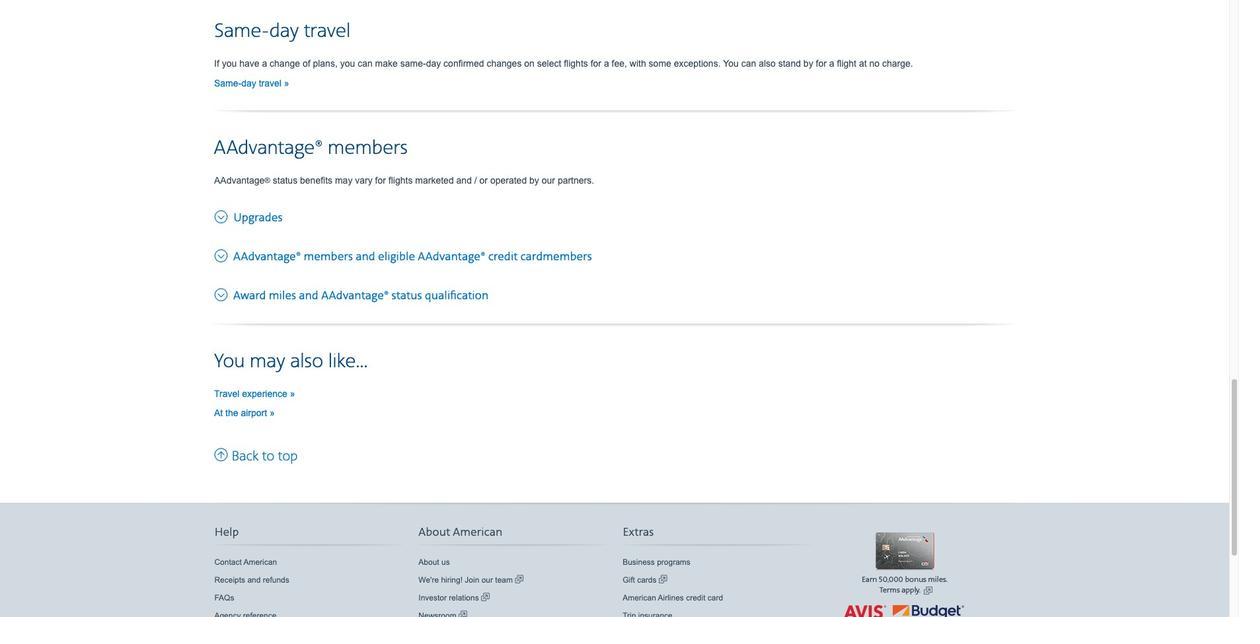 Task type: vqa. For each thing, say whether or not it's contained in the screenshot.
flights.
no



Task type: locate. For each thing, give the bounding box(es) containing it.
charge.
[[882, 58, 913, 69]]

newpage image right team
[[515, 574, 524, 586]]

select
[[537, 58, 561, 69]]

day down have
[[241, 78, 256, 88]]

1 vertical spatial you
[[214, 349, 245, 374]]

0 vertical spatial american
[[453, 525, 502, 540]]

if you have a change of plans, you can make same-day confirmed changes on select flights for a fee, with some exceptions. you can also stand by for a flight at no charge.
[[214, 58, 913, 69]]

1 vertical spatial newpage image
[[459, 610, 467, 617]]

0 horizontal spatial you
[[222, 58, 237, 69]]

1 can from the left
[[358, 58, 373, 69]]

receipts
[[214, 575, 245, 585]]

also left the stand
[[759, 58, 776, 69]]

we're
[[419, 575, 439, 585]]

flights left marketed
[[388, 175, 413, 186]]

you may also like...
[[214, 349, 368, 374]]

american airlines credit card link
[[623, 592, 723, 604]]

travel down change
[[259, 78, 281, 88]]

credit left cardmembers
[[488, 250, 518, 264]]

members up award miles and aadvantage® status qualification link
[[304, 250, 353, 264]]

same-
[[400, 58, 426, 69]]

cards
[[637, 575, 657, 585]]

back
[[231, 448, 259, 465]]

expand image left upgrades
[[214, 207, 231, 224]]

about american
[[419, 525, 502, 540]]

day
[[269, 19, 299, 43], [426, 58, 441, 69], [241, 78, 256, 88]]

of
[[303, 58, 310, 69]]

by right the stand
[[804, 58, 813, 69]]

0 horizontal spatial you
[[214, 349, 245, 374]]

1 vertical spatial same-day travel
[[214, 78, 284, 88]]

about left us
[[419, 558, 439, 567]]

hiring!
[[441, 575, 463, 585]]

at the airport link
[[214, 408, 275, 418]]

0 horizontal spatial travel
[[259, 78, 281, 88]]

1 horizontal spatial credit
[[686, 593, 705, 603]]

0 horizontal spatial also
[[290, 349, 323, 374]]

1 you from the left
[[222, 58, 237, 69]]

main content
[[214, 0, 1015, 465]]

our inside main content
[[542, 175, 555, 186]]

flights
[[564, 58, 588, 69], [388, 175, 413, 186]]

0 vertical spatial members
[[328, 136, 408, 160]]

0 horizontal spatial a
[[262, 58, 267, 69]]

aadvantage® up "®"
[[214, 136, 323, 160]]

1 vertical spatial expand image
[[214, 285, 231, 302]]

or
[[480, 175, 488, 186]]

newpage image
[[481, 592, 490, 604], [459, 610, 467, 617]]

same-
[[214, 19, 269, 43], [214, 78, 241, 88]]

day up change
[[269, 19, 299, 43]]

0 horizontal spatial newpage image
[[459, 610, 467, 617]]

1 vertical spatial american
[[243, 558, 277, 567]]

newpage image right relations
[[481, 592, 490, 604]]

0 horizontal spatial status
[[273, 175, 297, 186]]

1 horizontal spatial for
[[591, 58, 601, 69]]

newpage image for about american
[[515, 574, 524, 586]]

at
[[214, 408, 223, 418]]

0 vertical spatial status
[[273, 175, 297, 186]]

about up the "about us" link
[[419, 525, 450, 540]]

2 vertical spatial american
[[623, 593, 656, 603]]

upgrades
[[233, 211, 283, 225]]

eligible
[[378, 250, 415, 264]]

the
[[225, 408, 238, 418]]

fee,
[[612, 58, 627, 69]]

1 vertical spatial members
[[304, 250, 353, 264]]

american down gift cards
[[623, 593, 656, 603]]

experience
[[242, 388, 287, 399]]

members for aadvantage® members and eligible aadvantage® credit cardmembers
[[304, 250, 353, 264]]

for left the fee,
[[591, 58, 601, 69]]

travel up plans,
[[304, 19, 351, 43]]

you up travel
[[214, 349, 245, 374]]

1 horizontal spatial american
[[453, 525, 502, 540]]

gift cards
[[623, 575, 659, 585]]

1 newpage image from the left
[[515, 574, 524, 586]]

newpage image
[[515, 574, 524, 586], [659, 574, 667, 586]]

aadvantage® up qualification
[[418, 250, 485, 264]]

expand image left award
[[214, 285, 231, 302]]

same-day travel
[[214, 19, 351, 43], [214, 78, 284, 88]]

0 vertical spatial you
[[723, 58, 739, 69]]

can
[[358, 58, 373, 69], [741, 58, 756, 69]]

for right vary
[[375, 175, 386, 186]]

0 vertical spatial same-day travel
[[214, 19, 351, 43]]

american up join
[[453, 525, 502, 540]]

american up receipts and refunds 'link'
[[243, 558, 277, 567]]

you right "if"
[[222, 58, 237, 69]]

0 horizontal spatial our
[[482, 575, 493, 585]]

expand image for award miles and aadvantage® status qualification
[[214, 285, 231, 302]]

gift
[[623, 575, 635, 585]]

newpage image right the cards
[[659, 574, 667, 586]]

our
[[542, 175, 555, 186], [482, 575, 493, 585]]

0 vertical spatial our
[[542, 175, 555, 186]]

and
[[456, 175, 472, 186], [356, 250, 375, 264], [299, 289, 319, 303], [247, 575, 261, 585]]

1 horizontal spatial you
[[723, 58, 739, 69]]

expand image
[[214, 207, 231, 224], [214, 285, 231, 302]]

to
[[262, 448, 274, 465]]

1 horizontal spatial a
[[604, 58, 609, 69]]

0 vertical spatial also
[[759, 58, 776, 69]]

make
[[375, 58, 398, 69]]

0 horizontal spatial for
[[375, 175, 386, 186]]

expand image inside upgrades link
[[214, 207, 231, 224]]

expand image inside award miles and aadvantage® status qualification link
[[214, 285, 231, 302]]

about us link
[[419, 556, 450, 568]]

0 horizontal spatial credit
[[488, 250, 518, 264]]

marketed
[[415, 175, 454, 186]]

save up to 35% with avis and budget. opens another site in a new window that may not meet accessibility guidelines image
[[827, 603, 983, 617]]

members
[[328, 136, 408, 160], [304, 250, 353, 264]]

credit
[[488, 250, 518, 264], [686, 593, 705, 603]]

refunds
[[263, 575, 289, 585]]

a left 'flight'
[[829, 58, 834, 69]]

by
[[804, 58, 813, 69], [529, 175, 539, 186]]

1 horizontal spatial can
[[741, 58, 756, 69]]

you right exceptions.
[[723, 58, 739, 69]]

2 about from the top
[[419, 558, 439, 567]]

about for about american
[[419, 525, 450, 540]]

qualification
[[425, 289, 489, 303]]

0 horizontal spatial american
[[243, 558, 277, 567]]

some
[[649, 58, 671, 69]]

2 you from the left
[[340, 58, 355, 69]]

2 expand image from the top
[[214, 285, 231, 302]]

0 vertical spatial same-
[[214, 19, 269, 43]]

aadvantage
[[214, 175, 265, 186]]

changes
[[487, 58, 522, 69]]

1 horizontal spatial flights
[[564, 58, 588, 69]]

by right operated at the top left of the page
[[529, 175, 539, 186]]

can left the stand
[[741, 58, 756, 69]]

1 horizontal spatial may
[[335, 175, 353, 186]]

members up vary
[[328, 136, 408, 160]]

citi / aadvantage credit card. opens another site in a new window that may not meet accessibility guidelines. image
[[827, 532, 983, 599]]

also left the like...
[[290, 349, 323, 374]]

have
[[239, 58, 259, 69]]

1 horizontal spatial our
[[542, 175, 555, 186]]

status right "®"
[[273, 175, 297, 186]]

flights right select
[[564, 58, 588, 69]]

3 a from the left
[[829, 58, 834, 69]]

1 vertical spatial travel
[[259, 78, 281, 88]]

2 horizontal spatial american
[[623, 593, 656, 603]]

about for about us
[[419, 558, 439, 567]]

our left partners. at the top
[[542, 175, 555, 186]]

upgrades link
[[214, 207, 283, 226]]

you right plans,
[[340, 58, 355, 69]]

2 same-day travel from the top
[[214, 78, 284, 88]]

aadvantage® members and eligible aadvantage® credit cardmembers link
[[214, 246, 592, 265]]

1 horizontal spatial you
[[340, 58, 355, 69]]

award miles and aadvantage® status qualification
[[233, 289, 489, 303]]

can left make
[[358, 58, 373, 69]]

our right join
[[482, 575, 493, 585]]

may up experience
[[250, 349, 285, 374]]

1 horizontal spatial also
[[759, 58, 776, 69]]

at
[[859, 58, 867, 69]]

0 vertical spatial flights
[[564, 58, 588, 69]]

newpage image down relations
[[459, 610, 467, 617]]

0 horizontal spatial flights
[[388, 175, 413, 186]]

for left 'flight'
[[816, 58, 827, 69]]

2 horizontal spatial a
[[829, 58, 834, 69]]

a
[[262, 58, 267, 69], [604, 58, 609, 69], [829, 58, 834, 69]]

american
[[453, 525, 502, 540], [243, 558, 277, 567], [623, 593, 656, 603]]

extras
[[623, 525, 654, 540]]

for
[[591, 58, 601, 69], [816, 58, 827, 69], [375, 175, 386, 186]]

2 can from the left
[[741, 58, 756, 69]]

you
[[222, 58, 237, 69], [340, 58, 355, 69]]

0 horizontal spatial can
[[358, 58, 373, 69]]

travel
[[214, 388, 239, 399]]

a right have
[[262, 58, 267, 69]]

a left the fee,
[[604, 58, 609, 69]]

1 vertical spatial about
[[419, 558, 439, 567]]

top
[[278, 448, 298, 465]]

aadvantage® members and eligible aadvantage® credit cardmembers
[[233, 250, 592, 264]]

flight
[[837, 58, 856, 69]]

receipts and refunds link
[[214, 574, 289, 586]]

/
[[474, 175, 477, 186]]

1 expand image from the top
[[214, 207, 231, 224]]

1 vertical spatial status
[[392, 289, 422, 303]]

0 horizontal spatial day
[[241, 78, 256, 88]]

1 about from the top
[[419, 525, 450, 540]]

main content containing same-day travel
[[214, 0, 1015, 465]]

investor
[[419, 593, 447, 603]]

expand image
[[214, 246, 231, 263]]

vary
[[355, 175, 373, 186]]

1 vertical spatial same-
[[214, 78, 241, 88]]

0 vertical spatial may
[[335, 175, 353, 186]]

and down contact american
[[247, 575, 261, 585]]

2 horizontal spatial day
[[426, 58, 441, 69]]

1 horizontal spatial by
[[804, 58, 813, 69]]

day left confirmed
[[426, 58, 441, 69]]

gift cards link
[[623, 574, 667, 586]]

0 vertical spatial expand image
[[214, 207, 231, 224]]

1 vertical spatial also
[[290, 349, 323, 374]]

status down aadvantage® members and eligible aadvantage® credit cardmembers
[[392, 289, 422, 303]]

1 vertical spatial may
[[250, 349, 285, 374]]

same- down "if"
[[214, 78, 241, 88]]

same-day travel down have
[[214, 78, 284, 88]]

1 vertical spatial by
[[529, 175, 539, 186]]

0 vertical spatial newpage image
[[481, 592, 490, 604]]

stand
[[778, 58, 801, 69]]

1 horizontal spatial newpage image
[[659, 574, 667, 586]]

0 vertical spatial travel
[[304, 19, 351, 43]]

0 horizontal spatial newpage image
[[515, 574, 524, 586]]

same- up have
[[214, 19, 269, 43]]

may left vary
[[335, 175, 353, 186]]

change
[[270, 58, 300, 69]]

contact
[[214, 558, 242, 567]]

0 vertical spatial about
[[419, 525, 450, 540]]

2 newpage image from the left
[[659, 574, 667, 586]]

about
[[419, 525, 450, 540], [419, 558, 439, 567]]

2 same- from the top
[[214, 78, 241, 88]]

1 horizontal spatial travel
[[304, 19, 351, 43]]

credit left card
[[686, 593, 705, 603]]

american for about american
[[453, 525, 502, 540]]

same-day travel up change
[[214, 19, 351, 43]]

business
[[623, 558, 655, 567]]

1 horizontal spatial day
[[269, 19, 299, 43]]

american airlines credit card
[[623, 593, 723, 603]]



Task type: describe. For each thing, give the bounding box(es) containing it.
members for aadvantage® members
[[328, 136, 408, 160]]

us
[[441, 558, 450, 567]]

and inside 'link'
[[247, 575, 261, 585]]

1 same- from the top
[[214, 19, 269, 43]]

®
[[265, 176, 270, 184]]

travel experience link
[[214, 388, 295, 399]]

1 vertical spatial credit
[[686, 593, 705, 603]]

benefits
[[300, 175, 332, 186]]

2 vertical spatial day
[[241, 78, 256, 88]]

programs
[[657, 558, 690, 567]]

card
[[708, 593, 723, 603]]

like...
[[328, 349, 368, 374]]

faqs link
[[214, 592, 234, 604]]

we're hiring! join our team
[[419, 575, 515, 585]]

aadvantage® down eligible at the left
[[321, 289, 389, 303]]

miles
[[269, 289, 296, 303]]

investor relations link
[[419, 592, 490, 604]]

receipts and refunds
[[214, 575, 289, 585]]

1 vertical spatial our
[[482, 575, 493, 585]]

expand image for upgrades
[[214, 207, 231, 224]]

newpage image for extras
[[659, 574, 667, 586]]

aadvantage® down upgrades
[[233, 250, 301, 264]]

with
[[630, 58, 646, 69]]

american for contact american
[[243, 558, 277, 567]]

faqs
[[214, 593, 234, 603]]

contact american
[[214, 558, 277, 567]]

at the airport
[[214, 408, 270, 418]]

award
[[233, 289, 266, 303]]

2 a from the left
[[604, 58, 609, 69]]

we're hiring! join our team link
[[419, 574, 524, 586]]

and left eligible at the left
[[356, 250, 375, 264]]

business programs link
[[623, 556, 690, 568]]

2 horizontal spatial for
[[816, 58, 827, 69]]

award miles and aadvantage® status qualification link
[[214, 285, 489, 304]]

1 a from the left
[[262, 58, 267, 69]]

and left /
[[456, 175, 472, 186]]

same-day travel link
[[214, 78, 289, 88]]

investor relations
[[419, 593, 481, 603]]

cardmembers
[[520, 250, 592, 264]]

back to top
[[228, 448, 298, 465]]

back to top link
[[214, 446, 298, 465]]

contact american link
[[214, 556, 277, 568]]

relations
[[449, 593, 479, 603]]

airport
[[241, 408, 267, 418]]

on
[[524, 58, 535, 69]]

confirmed
[[444, 58, 484, 69]]

circle up image
[[214, 446, 228, 463]]

0 horizontal spatial may
[[250, 349, 285, 374]]

0 vertical spatial by
[[804, 58, 813, 69]]

business programs
[[623, 558, 690, 567]]

aadvantage® members
[[214, 136, 408, 160]]

1 horizontal spatial newpage image
[[481, 592, 490, 604]]

about us
[[419, 558, 450, 567]]

plans,
[[313, 58, 338, 69]]

0 vertical spatial credit
[[488, 250, 518, 264]]

partners.
[[558, 175, 594, 186]]

0 horizontal spatial by
[[529, 175, 539, 186]]

1 same-day travel from the top
[[214, 19, 351, 43]]

aadvantage ® status benefits may vary for flights marketed and / or operated by our partners.
[[214, 175, 594, 186]]

travel experience
[[214, 388, 290, 399]]

1 vertical spatial flights
[[388, 175, 413, 186]]

help
[[214, 525, 239, 540]]

1 horizontal spatial status
[[392, 289, 422, 303]]

0 vertical spatial day
[[269, 19, 299, 43]]

airlines
[[658, 593, 684, 603]]

if
[[214, 58, 219, 69]]

exceptions.
[[674, 58, 721, 69]]

join
[[465, 575, 479, 585]]

1 vertical spatial day
[[426, 58, 441, 69]]

and right miles
[[299, 289, 319, 303]]

team
[[495, 575, 513, 585]]

operated
[[490, 175, 527, 186]]

no
[[869, 58, 880, 69]]



